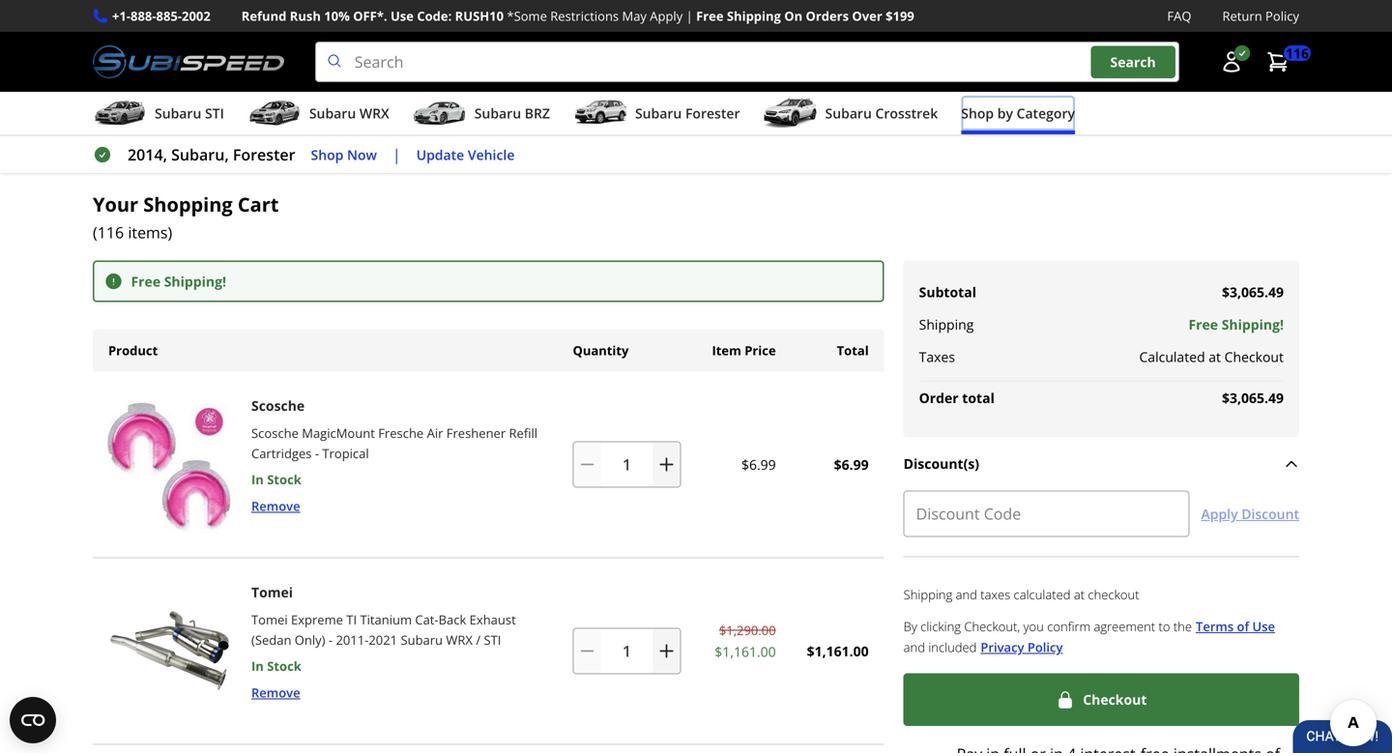 Task type: vqa. For each thing, say whether or not it's contained in the screenshot.
Search
yes



Task type: locate. For each thing, give the bounding box(es) containing it.
more
[[331, 462, 370, 483]]

weathertech,
[[983, 393, 1083, 414]]

1 harnesses from the top
[[965, 692, 1035, 710]]

forester down search input field
[[686, 104, 740, 122]]

their
[[322, 416, 356, 437]]

subaru wrx
[[309, 104, 389, 122]]

interior trim and accessories trim kits
[[135, 692, 251, 752]]

to up choose
[[686, 370, 700, 390]]

crosstrek
[[876, 104, 938, 122], [690, 346, 758, 367]]

free
[[696, 7, 724, 25]]

a subaru sti thumbnail image image
[[93, 99, 147, 128]]

to up 'for' on the left of page
[[312, 393, 327, 414]]

search input field
[[315, 42, 1180, 82]]

trim
[[191, 692, 222, 710], [166, 734, 195, 752]]

interior left lighting in the bottom of the page
[[1144, 692, 1196, 710]]

into
[[762, 346, 791, 367]]

shop inside dropdown button
[[961, 104, 994, 122]]

0 horizontal spatial forester
[[233, 144, 295, 165]]

| left the free
[[686, 7, 693, 25]]

for
[[297, 416, 318, 437]]

subaru brz button
[[413, 96, 550, 135]]

reputable
[[770, 393, 840, 414]]

subaru for subaru brz
[[475, 104, 521, 122]]

and down sti,
[[569, 370, 597, 390]]

+1-
[[112, 7, 131, 25]]

forester,
[[590, 346, 654, 367]]

10%
[[324, 7, 350, 25]]

with
[[1010, 346, 1041, 367]]

interior lighting
[[1144, 692, 1254, 710]]

steering
[[819, 370, 878, 390]]

home image
[[93, 197, 108, 213]]

crosstrek inside dropdown button
[[876, 104, 938, 122]]

of
[[408, 346, 423, 367], [1120, 346, 1134, 367], [1133, 370, 1147, 390]]

1 vertical spatial our
[[536, 439, 561, 460]]

accessories up trim kits link
[[154, 708, 232, 727]]

1 accessories from the left
[[154, 708, 232, 727]]

| right now
[[393, 144, 401, 165]]

of right range
[[1120, 346, 1134, 367]]

search button
[[1091, 46, 1176, 78]]

materials
[[449, 416, 516, 437]]

2 vertical spatial your
[[937, 439, 970, 460]]

our up offer
[[1045, 346, 1070, 367]]

gauges image image
[[739, 561, 855, 677]]

/ left the interior link
[[227, 194, 232, 215]]

/
[[124, 194, 129, 215], [227, 194, 232, 215]]

0 vertical spatial your
[[427, 346, 460, 367]]

high-
[[360, 416, 396, 437]]

interior trim and accessories image image
[[135, 561, 251, 677]]

and
[[658, 346, 686, 367], [857, 346, 884, 367], [569, 370, 597, 390], [788, 370, 815, 390], [543, 393, 570, 414], [1087, 393, 1115, 414], [520, 416, 548, 437], [244, 462, 271, 483], [448, 462, 475, 483], [226, 692, 251, 710], [1038, 692, 1064, 710]]

2 accessories from the left
[[959, 708, 1037, 727]]

interior up trim kits link
[[135, 692, 187, 710]]

update vehicle button
[[416, 144, 515, 166]]

subaru up floor at the left
[[464, 346, 516, 367]]

interior up 'driving'
[[565, 439, 619, 460]]

1 horizontal spatial /
[[227, 194, 232, 215]]

subaru right a subaru crosstrek thumbnail image
[[825, 104, 872, 122]]

shop left by at the right of page
[[961, 104, 994, 122]]

2 / from the left
[[227, 194, 232, 215]]

0 horizontal spatial /
[[124, 194, 129, 215]]

0 vertical spatial forester
[[686, 104, 740, 122]]

may
[[622, 7, 647, 25]]

and up trim kits link
[[226, 692, 251, 710]]

shift
[[704, 370, 736, 390]]

0 horizontal spatial shop
[[311, 145, 344, 164]]

subaru for subaru forester
[[635, 104, 682, 122]]

subaru
[[155, 104, 201, 122], [309, 104, 356, 122], [475, 104, 521, 122], [635, 104, 682, 122], [825, 104, 872, 122], [464, 346, 516, 367]]

your up custom
[[427, 346, 460, 367]]

accessories inside the interior trim and accessories trim kits
[[154, 708, 232, 727]]

trim kits link
[[101, 732, 286, 753]]

accessories.
[[301, 370, 388, 390]]

forester
[[686, 104, 740, 122], [233, 144, 295, 165]]

accessories
[[154, 708, 232, 727], [959, 708, 1037, 727]]

orders
[[806, 7, 849, 25]]

enjoyable
[[374, 462, 443, 483]]

0 horizontal spatial |
[[393, 144, 401, 165]]

shop by category button
[[961, 96, 1075, 135]]

1 vertical spatial shop
[[311, 145, 344, 164]]

subaru right a subaru forester thumbnail image
[[635, 104, 682, 122]]

enjoy
[[275, 462, 314, 483]]

restrictions
[[550, 7, 619, 25]]

steering wheels link
[[503, 732, 689, 753]]

accessories up harnesses link
[[959, 708, 1037, 727]]

subaru sti button
[[93, 96, 224, 135]]

subaru sti
[[155, 104, 224, 122]]

a subaru brz thumbnail image image
[[413, 99, 467, 128]]

trim up kits
[[191, 692, 222, 710]]

or
[[360, 439, 376, 460]]

personal
[[244, 439, 307, 460]]

and up harnesses link
[[1038, 692, 1064, 710]]

0 horizontal spatial accessories
[[154, 708, 232, 727]]

trim left kits
[[166, 734, 195, 752]]

collections link
[[145, 196, 227, 214], [145, 196, 211, 214]]

shop left now
[[311, 145, 344, 164]]

sparco
[[244, 416, 293, 437]]

1 horizontal spatial to
[[686, 370, 700, 390]]

open widget image
[[10, 697, 56, 744]]

2 horizontal spatial to
[[840, 416, 855, 437]]

touch,
[[311, 439, 356, 460]]

|
[[686, 7, 693, 25], [393, 144, 401, 165]]

1 vertical spatial harnesses
[[965, 734, 1031, 752]]

of right the variety
[[1133, 370, 1147, 390]]

brz
[[525, 104, 550, 122]]

interior up from
[[351, 346, 404, 367]]

a down touch, on the left bottom of the page
[[318, 462, 327, 483]]

our up personalized
[[536, 439, 561, 460]]

subaru crosstrek
[[825, 104, 938, 122]]

accessories
[[623, 439, 705, 460]]

a
[[795, 346, 803, 367], [1068, 370, 1076, 390], [1110, 416, 1119, 437], [318, 462, 327, 483]]

0 vertical spatial our
[[1045, 346, 1070, 367]]

shop for shop by category
[[961, 104, 994, 122]]

and inside seat harnesses and accessories harnesses
[[1038, 692, 1064, 710]]

your down the vehicle's
[[937, 439, 970, 460]]

subaru left sti
[[155, 104, 201, 122]]

and down "aesthetics,"
[[520, 416, 548, 437]]

custom
[[434, 370, 487, 390]]

1 vertical spatial |
[[393, 144, 401, 165]]

refund
[[242, 7, 287, 25]]

shop for shop now
[[311, 145, 344, 164]]

1 horizontal spatial forester
[[686, 104, 740, 122]]

shop
[[961, 104, 994, 122], [311, 145, 344, 164]]

subaru left wrx
[[309, 104, 356, 122]]

return policy link
[[1223, 6, 1300, 26]]

to
[[686, 370, 700, 390], [312, 393, 327, 414], [840, 416, 855, 437]]

a subaru forester thumbnail image image
[[573, 99, 628, 128]]

0 vertical spatial trim
[[191, 692, 222, 710]]

you're
[[735, 416, 780, 437]]

116
[[1286, 44, 1309, 62]]

0 horizontal spatial to
[[312, 393, 327, 414]]

your
[[427, 346, 460, 367], [915, 416, 948, 437], [937, 439, 970, 460]]

accessories inside seat harnesses and accessories harnesses
[[959, 708, 1037, 727]]

we
[[1004, 370, 1025, 390]]

1 horizontal spatial shop
[[961, 104, 994, 122]]

0 vertical spatial shop
[[961, 104, 994, 122]]

offer
[[1029, 370, 1064, 390]]

to up covered.
[[840, 416, 855, 437]]

and down the variety
[[1087, 393, 1115, 414]]

*some
[[507, 7, 547, 25]]

driving
[[576, 462, 625, 483]]

0 vertical spatial harnesses
[[965, 692, 1035, 710]]

1 horizontal spatial crosstrek
[[876, 104, 938, 122]]

1 vertical spatial crosstrek
[[690, 346, 758, 367]]

and inside the interior trim and accessories trim kits
[[226, 692, 251, 710]]

2 vertical spatial to
[[840, 416, 855, 437]]

0 vertical spatial crosstrek
[[876, 104, 938, 122]]

subaru left brz
[[475, 104, 521, 122]]

steering wheel and accessories image image
[[538, 561, 654, 677]]

1 horizontal spatial accessories
[[959, 708, 1037, 727]]

steering wheels
[[545, 734, 646, 752]]

fitment.
[[608, 416, 664, 437]]

/ right home image
[[124, 194, 129, 215]]

have
[[709, 439, 744, 460]]

your up "upgrade"
[[915, 416, 948, 437]]

0 horizontal spatial crosstrek
[[690, 346, 758, 367]]

seat
[[932, 692, 961, 710]]

policy
[[1266, 7, 1300, 25]]

vehicle's
[[952, 416, 1013, 437]]

forester down a subaru wrx thumbnail image
[[233, 144, 295, 165]]

0 vertical spatial |
[[686, 7, 693, 25]]

apply
[[650, 7, 683, 25]]

interior link
[[248, 196, 307, 214]]



Task type: describe. For each thing, give the bounding box(es) containing it.
a right add
[[1110, 416, 1119, 437]]

subaru wrx button
[[247, 96, 389, 135]]

shop now link
[[311, 144, 377, 166]]

aesthetics,
[[462, 393, 539, 414]]

interior down the 2014, subaru, forester
[[248, 196, 292, 214]]

crosstrek inside transform the interior of your subaru wrx, sti, forester, and crosstrek into a stylish and functional space with our range of interior accessories. from custom floor mats and seat covers to shift knobs and steering wheel upgrades, we offer a variety of products to enhance comfort, aesthetics, and convenience. choose from reputable manufacturers like weathertech, and sparco for their high-quality materials and precise fitment. whether you're looking to protect your vehicle's interior, add a personal touch, or improve ergonomics, our interior accessories have got you covered. upgrade your subaru's interior today and enjoy a more enjoyable and personalized driving experience.
[[690, 346, 758, 367]]

on
[[784, 7, 803, 25]]

faq
[[1168, 7, 1192, 25]]

and down mats
[[543, 393, 570, 414]]

over
[[852, 7, 883, 25]]

return policy
[[1223, 7, 1300, 25]]

seat
[[601, 370, 631, 390]]

whether
[[668, 416, 731, 437]]

collections
[[145, 196, 211, 214]]

refund rush 10% off*. use code: rush10 *some restrictions may apply | free shipping on orders over $199
[[242, 7, 915, 25]]

interior inside "link"
[[1144, 692, 1196, 710]]

1 vertical spatial trim
[[166, 734, 195, 752]]

manufacturers
[[844, 393, 951, 414]]

covers
[[635, 370, 682, 390]]

stylish
[[807, 346, 853, 367]]

and down ergonomics,
[[448, 462, 475, 483]]

interior lighting image image
[[1141, 561, 1257, 677]]

forester inside dropdown button
[[686, 104, 740, 122]]

0 vertical spatial to
[[686, 370, 700, 390]]

search
[[1111, 53, 1156, 71]]

2 harnesses from the top
[[965, 734, 1031, 752]]

now
[[347, 145, 377, 164]]

subaru for subaru sti
[[155, 104, 201, 122]]

interior up the products
[[244, 370, 297, 390]]

subaru crosstrek button
[[763, 96, 938, 135]]

accessories for harnesses
[[959, 708, 1037, 727]]

from
[[731, 393, 766, 414]]

a right offer
[[1068, 370, 1076, 390]]

interior down interior,
[[1041, 439, 1094, 460]]

precise
[[552, 416, 604, 437]]

subaru for subaru wrx
[[309, 104, 356, 122]]

wrx
[[360, 104, 389, 122]]

today
[[1098, 439, 1139, 460]]

got
[[748, 439, 771, 460]]

rush
[[290, 7, 321, 25]]

knobs
[[740, 370, 784, 390]]

space
[[964, 346, 1006, 367]]

add
[[1078, 416, 1106, 437]]

update
[[416, 145, 464, 164]]

of up from
[[408, 346, 423, 367]]

1 vertical spatial forester
[[233, 144, 295, 165]]

range
[[1074, 346, 1116, 367]]

sti
[[205, 104, 224, 122]]

and up reputable
[[788, 370, 815, 390]]

enhance
[[331, 393, 393, 414]]

seat harnesses and accessories image image
[[940, 561, 1056, 677]]

2014,
[[128, 144, 167, 165]]

and up the covers
[[658, 346, 686, 367]]

upgrade
[[871, 439, 933, 460]]

personalized
[[479, 462, 572, 483]]

885-
[[156, 7, 182, 25]]

from
[[392, 370, 430, 390]]

transform the interior of your subaru wrx, sti, forester, and crosstrek into a stylish and functional space with our range of interior accessories. from custom floor mats and seat covers to shift knobs and steering wheel upgrades, we offer a variety of products to enhance comfort, aesthetics, and convenience. choose from reputable manufacturers like weathertech, and sparco for their high-quality materials and precise fitment. whether you're looking to protect your vehicle's interior, add a personal touch, or improve ergonomics, our interior accessories have got you covered. upgrade your subaru's interior today and enjoy a more enjoyable and personalized driving experience.
[[244, 346, 1147, 483]]

1 vertical spatial to
[[312, 393, 327, 414]]

1 vertical spatial your
[[915, 416, 948, 437]]

and down personal
[[244, 462, 271, 483]]

button image
[[1220, 50, 1244, 74]]

use
[[391, 7, 414, 25]]

and up the steering
[[857, 346, 884, 367]]

a subaru crosstrek thumbnail image image
[[763, 99, 818, 128]]

steering
[[545, 734, 597, 752]]

subispeed logo image
[[93, 42, 284, 82]]

faq link
[[1168, 6, 1192, 26]]

comfort,
[[397, 393, 458, 414]]

like
[[955, 393, 979, 414]]

lighting
[[1199, 692, 1254, 710]]

subaru's
[[974, 439, 1037, 460]]

a right into
[[795, 346, 803, 367]]

2002
[[182, 7, 211, 25]]

convenience.
[[574, 393, 669, 414]]

you
[[775, 439, 801, 460]]

wheels
[[601, 734, 646, 752]]

subaru brz
[[475, 104, 550, 122]]

interior inside the interior trim and accessories trim kits
[[135, 692, 187, 710]]

2014, subaru, forester
[[128, 144, 295, 165]]

rush10
[[455, 7, 504, 25]]

mats
[[529, 370, 565, 390]]

subaru forester button
[[573, 96, 740, 135]]

1 horizontal spatial our
[[1045, 346, 1070, 367]]

subaru inside transform the interior of your subaru wrx, sti, forester, and crosstrek into a stylish and functional space with our range of interior accessories. from custom floor mats and seat covers to shift knobs and steering wheel upgrades, we offer a variety of products to enhance comfort, aesthetics, and convenience. choose from reputable manufacturers like weathertech, and sparco for their high-quality materials and precise fitment. whether you're looking to protect your vehicle's interior, add a personal touch, or improve ergonomics, our interior accessories have got you covered. upgrade your subaru's interior today and enjoy a more enjoyable and personalized driving experience.
[[464, 346, 516, 367]]

1 horizontal spatial |
[[686, 7, 693, 25]]

interior up shift
[[637, 266, 756, 308]]

accessories for trim
[[154, 708, 232, 727]]

a subaru wrx thumbnail image image
[[247, 99, 302, 128]]

covered.
[[805, 439, 867, 460]]

seat harnesses and accessories harnesses
[[932, 692, 1064, 752]]

seats image image
[[337, 561, 453, 677]]

1 / from the left
[[124, 194, 129, 215]]

protect
[[859, 416, 911, 437]]

transform
[[244, 346, 319, 367]]

888-
[[131, 7, 156, 25]]

products
[[244, 393, 308, 414]]

harnesses link
[[931, 732, 1065, 753]]

category
[[1017, 104, 1075, 122]]

interior lighting link
[[1144, 683, 1254, 710]]

wheel
[[882, 370, 924, 390]]

experience.
[[629, 462, 712, 483]]

0 horizontal spatial our
[[536, 439, 561, 460]]

code:
[[417, 7, 452, 25]]

subaru for subaru crosstrek
[[825, 104, 872, 122]]



